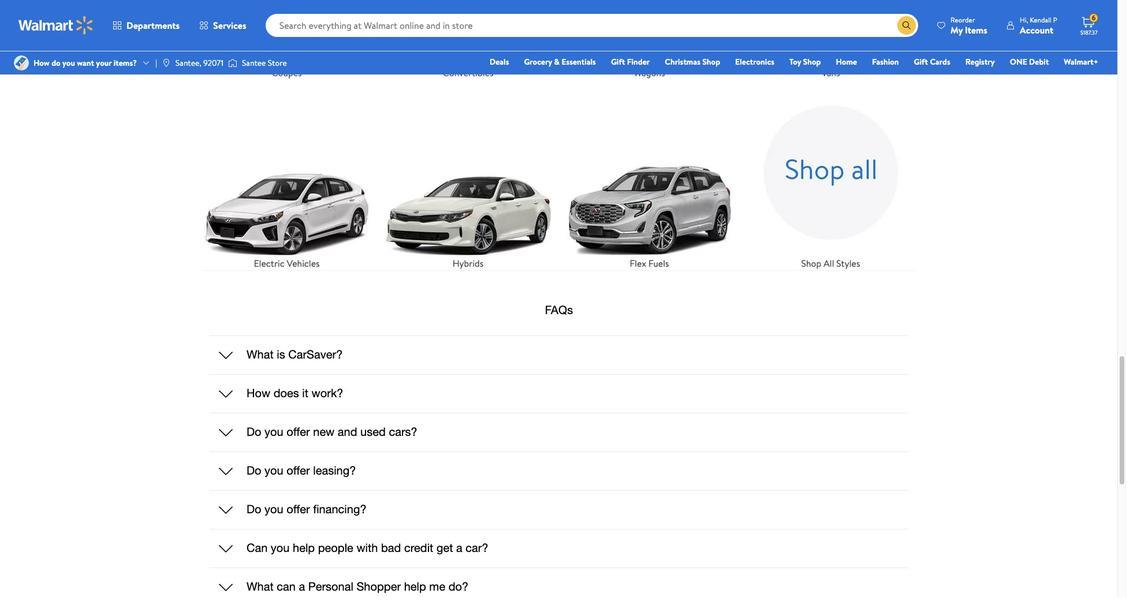 Task type: describe. For each thing, give the bounding box(es) containing it.
hi, kendall p account
[[1020, 15, 1058, 36]]

convertibles link
[[384, 0, 552, 80]]

christmas shop
[[665, 56, 720, 68]]

items
[[965, 23, 988, 36]]

flex
[[630, 257, 647, 270]]

coupes link
[[203, 0, 371, 80]]

p
[[1054, 15, 1058, 25]]

electric vehicles link
[[203, 89, 371, 271]]

coupes
[[272, 67, 302, 79]]

wagons
[[634, 67, 665, 79]]

finder
[[627, 56, 650, 68]]

reorder my items
[[951, 15, 988, 36]]

walmart+
[[1064, 56, 1099, 68]]

vans
[[822, 67, 840, 79]]

fuels
[[649, 257, 669, 270]]

how do you want your items?
[[34, 57, 137, 69]]

$187.37
[[1081, 28, 1098, 36]]

santee, 92071
[[176, 57, 224, 69]]

want
[[77, 57, 94, 69]]

services
[[213, 19, 246, 32]]

gift for gift finder
[[611, 56, 625, 68]]

Search search field
[[266, 14, 919, 37]]

walmart image
[[18, 16, 94, 35]]

christmas shop link
[[660, 55, 726, 68]]

gift finder
[[611, 56, 650, 68]]

departments
[[127, 19, 180, 32]]

shop for toy shop
[[803, 56, 821, 68]]

gift cards
[[914, 56, 951, 68]]

how
[[34, 57, 50, 69]]

shop all styles link
[[747, 89, 915, 271]]

&
[[554, 56, 560, 68]]

vans link
[[747, 0, 915, 80]]

do
[[52, 57, 60, 69]]

home
[[836, 56, 857, 68]]

you
[[62, 57, 75, 69]]

6 $187.37
[[1081, 13, 1098, 36]]

registry
[[966, 56, 995, 68]]

santee,
[[176, 57, 201, 69]]

fashion
[[872, 56, 899, 68]]

hybrids
[[453, 257, 484, 270]]

all
[[824, 257, 835, 270]]

shop left all
[[802, 257, 822, 270]]

my
[[951, 23, 963, 36]]

hi,
[[1020, 15, 1029, 25]]

shop for christmas shop
[[703, 56, 720, 68]]

6
[[1092, 13, 1096, 23]]

toy
[[790, 56, 801, 68]]

debit
[[1030, 56, 1049, 68]]

shop all styles
[[802, 257, 860, 270]]

kendall
[[1030, 15, 1052, 25]]

santee store
[[242, 57, 287, 69]]

gift cards link
[[909, 55, 956, 68]]

fashion link
[[867, 55, 904, 68]]



Task type: locate. For each thing, give the bounding box(es) containing it.
home link
[[831, 55, 863, 68]]

gift
[[611, 56, 625, 68], [914, 56, 928, 68]]

convertibles
[[443, 67, 494, 79]]

walmart+ link
[[1059, 55, 1104, 68]]

gift finder link
[[606, 55, 655, 68]]

grocery & essentials link
[[519, 55, 601, 68]]

hybrids link
[[384, 89, 552, 271]]

|
[[155, 57, 157, 69]]

electronics link
[[730, 55, 780, 68]]

your
[[96, 57, 112, 69]]

shop inside 'link'
[[703, 56, 720, 68]]

flex fuels
[[630, 257, 669, 270]]

electronics
[[735, 56, 775, 68]]

 image right |
[[162, 58, 171, 68]]

list
[[196, 0, 922, 271]]

styles
[[837, 257, 860, 270]]

departments button
[[103, 12, 190, 39]]

vehicles
[[287, 257, 320, 270]]

electric
[[254, 257, 285, 270]]

registry link
[[961, 55, 1000, 68]]

list containing coupes
[[196, 0, 922, 271]]

wagons link
[[566, 0, 733, 80]]

christmas
[[665, 56, 701, 68]]

1 gift from the left
[[611, 56, 625, 68]]

gift left finder at the right of page
[[611, 56, 625, 68]]

search icon image
[[902, 21, 912, 30]]

one debit link
[[1005, 55, 1055, 68]]

toy shop
[[790, 56, 821, 68]]

 image for santee, 92071
[[162, 58, 171, 68]]

1 horizontal spatial  image
[[162, 58, 171, 68]]

gift left cards
[[914, 56, 928, 68]]

cards
[[930, 56, 951, 68]]

shop right christmas
[[703, 56, 720, 68]]

services button
[[190, 12, 256, 39]]

 image
[[14, 55, 29, 70], [162, 58, 171, 68]]

 image left how
[[14, 55, 29, 70]]

one
[[1010, 56, 1028, 68]]

1 horizontal spatial gift
[[914, 56, 928, 68]]

flex fuels link
[[566, 89, 733, 271]]

0 horizontal spatial gift
[[611, 56, 625, 68]]

items?
[[114, 57, 137, 69]]

deals link
[[485, 55, 514, 68]]

0 horizontal spatial  image
[[14, 55, 29, 70]]

gift for gift cards
[[914, 56, 928, 68]]

account
[[1020, 23, 1054, 36]]

grocery & essentials
[[524, 56, 596, 68]]

Walmart Site-Wide search field
[[266, 14, 919, 37]]

electric vehicles
[[254, 257, 320, 270]]

 image for how do you want your items?
[[14, 55, 29, 70]]

2 gift from the left
[[914, 56, 928, 68]]

toy shop link
[[785, 55, 826, 68]]

 image
[[228, 57, 237, 69]]

store
[[268, 57, 287, 69]]

92071
[[203, 57, 224, 69]]

santee
[[242, 57, 266, 69]]

grocery
[[524, 56, 552, 68]]

shop
[[703, 56, 720, 68], [803, 56, 821, 68], [802, 257, 822, 270]]

shop right toy
[[803, 56, 821, 68]]

reorder
[[951, 15, 975, 25]]

essentials
[[562, 56, 596, 68]]

one debit
[[1010, 56, 1049, 68]]

deals
[[490, 56, 509, 68]]



Task type: vqa. For each thing, say whether or not it's contained in the screenshot.
buying
no



